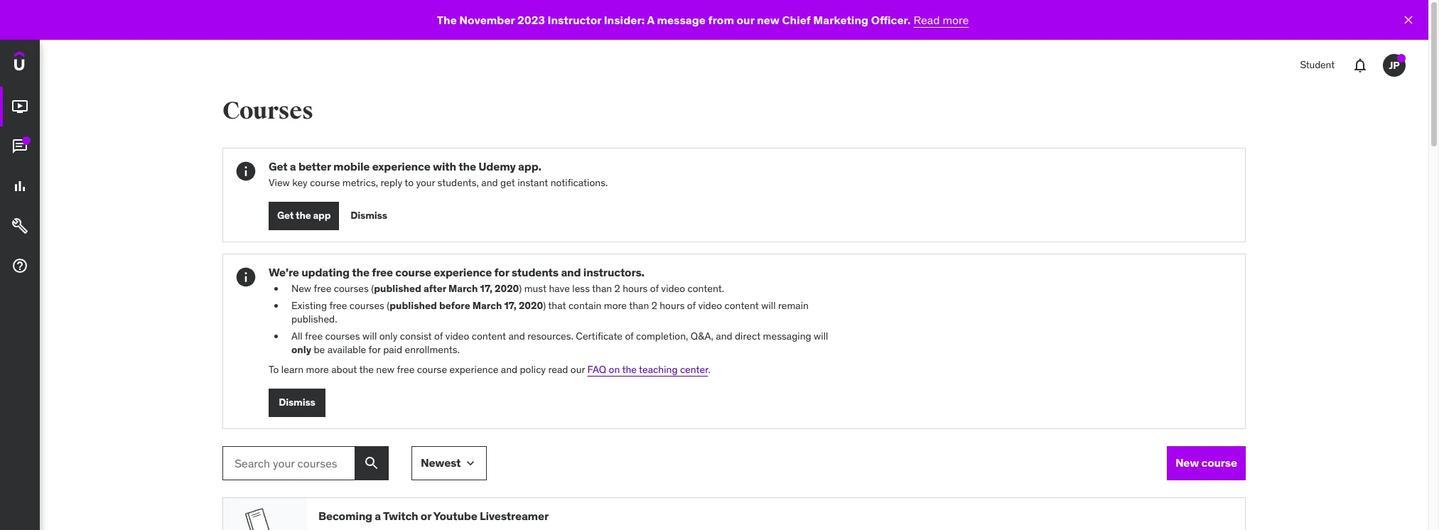 Task type: locate. For each thing, give the bounding box(es) containing it.
march
[[448, 282, 478, 295], [473, 299, 502, 312]]

2020
[[495, 282, 519, 295], [519, 299, 543, 312]]

2 inside ) that contain more than 2 hours of video content will remain published.
[[652, 299, 657, 312]]

course
[[310, 176, 340, 189], [395, 265, 431, 279], [417, 363, 447, 376], [1202, 456, 1237, 470]]

student link
[[1292, 48, 1343, 82]]

1 vertical spatial only
[[291, 344, 311, 356]]

2 vertical spatial experience
[[450, 363, 499, 376]]

17, down we're updating the free course experience for students and instructors.
[[480, 282, 492, 295]]

dismiss button down metrics,
[[351, 202, 387, 230]]

2 medium image from the top
[[11, 138, 28, 155]]

messaging
[[763, 330, 812, 342]]

) left must
[[519, 282, 522, 295]]

dismiss button
[[351, 202, 387, 230], [269, 388, 326, 417]]

free up published.
[[329, 299, 347, 312]]

1 vertical spatial experience
[[434, 265, 492, 279]]

new
[[291, 282, 311, 295], [1176, 456, 1199, 470]]

experience up after
[[434, 265, 492, 279]]

notifications.
[[551, 176, 608, 189]]

0 vertical spatial video
[[661, 282, 685, 295]]

1 horizontal spatial new
[[757, 13, 780, 27]]

reply
[[381, 176, 402, 189]]

get
[[500, 176, 515, 189]]

2020 down must
[[519, 299, 543, 312]]

0 vertical spatial new
[[291, 282, 311, 295]]

the right updating at left
[[352, 265, 370, 279]]

new left chief
[[757, 13, 780, 27]]

to
[[405, 176, 414, 189]]

.
[[708, 363, 711, 376]]

0 vertical spatial experience
[[372, 159, 430, 173]]

0 horizontal spatial 17,
[[480, 282, 492, 295]]

1 horizontal spatial will
[[761, 299, 776, 312]]

udemy image
[[14, 51, 79, 75]]

0 horizontal spatial video
[[445, 330, 469, 342]]

0 horizontal spatial for
[[369, 344, 381, 356]]

get for the
[[277, 209, 294, 222]]

1 vertical spatial content
[[472, 330, 506, 342]]

1 vertical spatial get
[[277, 209, 294, 222]]

than up the completion,
[[629, 299, 649, 312]]

1 horizontal spatial for
[[494, 265, 509, 279]]

17, down 'new free courses ( published after march 17, 2020 ) must have less than 2 hours of video content.'
[[504, 299, 517, 312]]

our left faq
[[571, 363, 585, 376]]

of down content.
[[687, 299, 696, 312]]

instant
[[518, 176, 548, 189]]

video down content.
[[698, 299, 722, 312]]

marketing
[[813, 13, 869, 27]]

0 horizontal spatial new
[[376, 363, 395, 376]]

for
[[494, 265, 509, 279], [369, 344, 381, 356]]

only up paid
[[379, 330, 398, 342]]

2023
[[518, 13, 545, 27]]

get down view
[[277, 209, 294, 222]]

2 vertical spatial medium image
[[11, 257, 28, 274]]

experience down enrollments.
[[450, 363, 499, 376]]

get for a
[[269, 159, 288, 173]]

1 horizontal spatial content
[[725, 299, 759, 312]]

new free courses ( published after march 17, 2020 ) must have less than 2 hours of video content.
[[291, 282, 724, 295]]

0 vertical spatial march
[[448, 282, 478, 295]]

to
[[269, 363, 279, 376]]

will left remain
[[761, 299, 776, 312]]

1 vertical spatial 17,
[[504, 299, 517, 312]]

1 medium image from the top
[[11, 98, 28, 115]]

0 horizontal spatial (
[[371, 282, 374, 295]]

a for twitch
[[375, 509, 381, 523]]

dismiss
[[351, 209, 387, 222], [279, 396, 315, 409]]

1 medium image from the top
[[11, 178, 28, 195]]

0 vertical spatial 17,
[[480, 282, 492, 295]]

medium image
[[11, 178, 28, 195], [11, 218, 28, 235]]

hours up the completion,
[[660, 299, 685, 312]]

17, for published before march 17, 2020
[[504, 299, 517, 312]]

) left that
[[543, 299, 546, 312]]

and left policy
[[501, 363, 518, 376]]

1 vertical spatial march
[[473, 299, 502, 312]]

notifications image
[[1352, 57, 1369, 74]]

0 vertical spatial courses
[[334, 282, 369, 295]]

published up existing free courses ( published before march 17, 2020
[[374, 282, 421, 295]]

get inside 'link'
[[277, 209, 294, 222]]

for left paid
[[369, 344, 381, 356]]

0 horizontal spatial only
[[291, 344, 311, 356]]

free up the be
[[305, 330, 323, 342]]

0 horizontal spatial content
[[472, 330, 506, 342]]

1 horizontal spatial than
[[629, 299, 649, 312]]

published
[[374, 282, 421, 295], [390, 299, 437, 312]]

published for existing free courses (
[[390, 299, 437, 312]]

17,
[[480, 282, 492, 295], [504, 299, 517, 312]]

only
[[379, 330, 398, 342], [291, 344, 311, 356]]

0 vertical spatial medium image
[[11, 178, 28, 195]]

march down 'new free courses ( published after march 17, 2020 ) must have less than 2 hours of video content.'
[[473, 299, 502, 312]]

the
[[437, 13, 457, 27]]

0 vertical spatial content
[[725, 299, 759, 312]]

the up students,
[[459, 159, 476, 173]]

of right the certificate
[[625, 330, 634, 342]]

free inside all free courses will only consist of video content and resources. certificate of completion, q&a, and direct messaging will only be available for paid enrollments.
[[305, 330, 323, 342]]

content inside all free courses will only consist of video content and resources. certificate of completion, q&a, and direct messaging will only be available for paid enrollments.
[[472, 330, 506, 342]]

0 horizontal spatial will
[[362, 330, 377, 342]]

0 horizontal spatial a
[[290, 159, 296, 173]]

1 horizontal spatial (
[[387, 299, 390, 312]]

0 horizontal spatial dismiss button
[[269, 388, 326, 417]]

) inside ) that contain more than 2 hours of video content will remain published.
[[543, 299, 546, 312]]

march down we're updating the free course experience for students and instructors.
[[448, 282, 478, 295]]

0 vertical spatial hours
[[623, 282, 648, 295]]

for up 'new free courses ( published after march 17, 2020 ) must have less than 2 hours of video content.'
[[494, 265, 509, 279]]

updating
[[301, 265, 350, 279]]

0 vertical spatial medium image
[[11, 98, 28, 115]]

0 vertical spatial (
[[371, 282, 374, 295]]

1 horizontal spatial 17,
[[504, 299, 517, 312]]

0 vertical spatial only
[[379, 330, 398, 342]]

dismiss button down learn
[[269, 388, 326, 417]]

1 vertical spatial for
[[369, 344, 381, 356]]

video left content.
[[661, 282, 685, 295]]

a up key
[[290, 159, 296, 173]]

2 horizontal spatial will
[[814, 330, 828, 342]]

0 vertical spatial 2020
[[495, 282, 519, 295]]

2020 left must
[[495, 282, 519, 295]]

insider:
[[604, 13, 645, 27]]

video up enrollments.
[[445, 330, 469, 342]]

than down instructors.
[[592, 282, 612, 295]]

new
[[757, 13, 780, 27], [376, 363, 395, 376]]

0 vertical spatial dismiss
[[351, 209, 387, 222]]

youtube
[[433, 509, 477, 523]]

will right messaging
[[814, 330, 828, 342]]

a left twitch
[[375, 509, 381, 523]]

0 horizontal spatial dismiss
[[279, 396, 315, 409]]

video
[[661, 282, 685, 295], [698, 299, 722, 312], [445, 330, 469, 342]]

medium image
[[11, 98, 28, 115], [11, 138, 28, 155], [11, 257, 28, 274]]

1 horizontal spatial hours
[[660, 299, 685, 312]]

0 horizontal spatial than
[[592, 282, 612, 295]]

a
[[290, 159, 296, 173], [375, 509, 381, 523]]

only down the all
[[291, 344, 311, 356]]

available
[[327, 344, 366, 356]]

our right the from
[[737, 13, 755, 27]]

1 vertical spatial 2
[[652, 299, 657, 312]]

get inside get a better mobile experience with the udemy app. view key course metrics, reply to your students, and get instant notifications.
[[269, 159, 288, 173]]

2
[[615, 282, 620, 295], [652, 299, 657, 312]]

2 down instructors.
[[615, 282, 620, 295]]

a for better
[[290, 159, 296, 173]]

mobile
[[333, 159, 370, 173]]

the
[[459, 159, 476, 173], [296, 209, 311, 222], [352, 265, 370, 279], [359, 363, 374, 376], [622, 363, 637, 376]]

0 vertical spatial a
[[290, 159, 296, 173]]

courses inside all free courses will only consist of video content and resources. certificate of completion, q&a, and direct messaging will only be available for paid enrollments.
[[325, 330, 360, 342]]

instructors.
[[583, 265, 645, 279]]

video inside all free courses will only consist of video content and resources. certificate of completion, q&a, and direct messaging will only be available for paid enrollments.
[[445, 330, 469, 342]]

experience up to
[[372, 159, 430, 173]]

0 vertical spatial get
[[269, 159, 288, 173]]

0 vertical spatial published
[[374, 282, 421, 295]]

1 vertical spatial courses
[[350, 299, 384, 312]]

( up paid
[[387, 299, 390, 312]]

more right contain
[[604, 299, 627, 312]]

will
[[761, 299, 776, 312], [362, 330, 377, 342], [814, 330, 828, 342]]

0 vertical spatial more
[[943, 13, 969, 27]]

1 horizontal spatial 2
[[652, 299, 657, 312]]

free for new free courses (
[[314, 282, 332, 295]]

0 horizontal spatial more
[[306, 363, 329, 376]]

1 vertical spatial 2020
[[519, 299, 543, 312]]

app
[[313, 209, 331, 222]]

1 vertical spatial dismiss
[[279, 396, 315, 409]]

more
[[943, 13, 969, 27], [604, 299, 627, 312], [306, 363, 329, 376]]

1 horizontal spatial new
[[1176, 456, 1199, 470]]

1 vertical spatial new
[[1176, 456, 1199, 470]]

1 vertical spatial a
[[375, 509, 381, 523]]

new down paid
[[376, 363, 395, 376]]

courses
[[222, 96, 313, 126]]

1 horizontal spatial )
[[543, 299, 546, 312]]

1 horizontal spatial only
[[379, 330, 398, 342]]

will up available
[[362, 330, 377, 342]]

faq
[[587, 363, 606, 376]]

app.
[[518, 159, 542, 173]]

the inside 'link'
[[296, 209, 311, 222]]

1 horizontal spatial dismiss
[[351, 209, 387, 222]]

content
[[725, 299, 759, 312], [472, 330, 506, 342]]

Search your courses text field
[[222, 446, 355, 480]]

march for before
[[473, 299, 502, 312]]

1 vertical spatial more
[[604, 299, 627, 312]]

or
[[421, 509, 431, 523]]

small image
[[464, 456, 478, 470]]

get
[[269, 159, 288, 173], [277, 209, 294, 222]]

2 vertical spatial more
[[306, 363, 329, 376]]

0 vertical spatial than
[[592, 282, 612, 295]]

and
[[481, 176, 498, 189], [561, 265, 581, 279], [508, 330, 525, 342], [716, 330, 733, 342], [501, 363, 518, 376]]

1 horizontal spatial a
[[375, 509, 381, 523]]

1 vertical spatial )
[[543, 299, 546, 312]]

1 vertical spatial (
[[387, 299, 390, 312]]

the november 2023 instructor insider: a message from our new chief marketing officer. read more
[[437, 13, 969, 27]]

and left get
[[481, 176, 498, 189]]

than inside ) that contain more than 2 hours of video content will remain published.
[[629, 299, 649, 312]]

free down paid
[[397, 363, 415, 376]]

be
[[314, 344, 325, 356]]

content up direct
[[725, 299, 759, 312]]

dismiss inside button
[[279, 396, 315, 409]]

free down updating at left
[[314, 282, 332, 295]]

1 vertical spatial medium image
[[11, 218, 28, 235]]

more right read
[[943, 13, 969, 27]]

0 horizontal spatial 2
[[615, 282, 620, 295]]

search image
[[363, 455, 380, 472]]

published down after
[[390, 299, 437, 312]]

hours down instructors.
[[623, 282, 648, 295]]

and up less
[[561, 265, 581, 279]]

center
[[680, 363, 708, 376]]

1 vertical spatial hours
[[660, 299, 685, 312]]

a inside get a better mobile experience with the udemy app. view key course metrics, reply to your students, and get instant notifications.
[[290, 159, 296, 173]]

0 horizontal spatial hours
[[623, 282, 648, 295]]

1 horizontal spatial dismiss button
[[351, 202, 387, 230]]

1 vertical spatial video
[[698, 299, 722, 312]]

our
[[737, 13, 755, 27], [571, 363, 585, 376]]

0 horizontal spatial )
[[519, 282, 522, 295]]

1 horizontal spatial more
[[604, 299, 627, 312]]

of
[[650, 282, 659, 295], [687, 299, 696, 312], [434, 330, 443, 342], [625, 330, 634, 342]]

with
[[433, 159, 456, 173]]

the right about
[[359, 363, 374, 376]]

more down the be
[[306, 363, 329, 376]]

get a better mobile experience with the udemy app. view key course metrics, reply to your students, and get instant notifications.
[[269, 159, 608, 189]]

the left app
[[296, 209, 311, 222]]

dismiss down learn
[[279, 396, 315, 409]]

content inside ) that contain more than 2 hours of video content will remain published.
[[725, 299, 759, 312]]

than
[[592, 282, 612, 295], [629, 299, 649, 312]]

1 vertical spatial medium image
[[11, 138, 28, 155]]

1 vertical spatial published
[[390, 299, 437, 312]]

the right on
[[622, 363, 637, 376]]

1 vertical spatial our
[[571, 363, 585, 376]]

content.
[[688, 282, 724, 295]]

1 horizontal spatial our
[[737, 13, 755, 27]]

content up to learn more about the new free course experience and policy read our faq on the teaching center .
[[472, 330, 506, 342]]

student
[[1300, 58, 1335, 71]]

2 vertical spatial video
[[445, 330, 469, 342]]

q&a,
[[691, 330, 714, 342]]

0 horizontal spatial new
[[291, 282, 311, 295]]

1 vertical spatial than
[[629, 299, 649, 312]]

2 medium image from the top
[[11, 218, 28, 235]]

0 vertical spatial dismiss button
[[351, 202, 387, 230]]

completion,
[[636, 330, 688, 342]]

( up existing free courses ( published before march 17, 2020
[[371, 282, 374, 295]]

2 horizontal spatial video
[[698, 299, 722, 312]]

1 horizontal spatial video
[[661, 282, 685, 295]]

2020 for published before march 17, 2020
[[519, 299, 543, 312]]

new course
[[1176, 456, 1237, 470]]

2 up the completion,
[[652, 299, 657, 312]]

2 vertical spatial courses
[[325, 330, 360, 342]]

from
[[708, 13, 734, 27]]

new inside "button"
[[1176, 456, 1199, 470]]

get up view
[[269, 159, 288, 173]]

enrollments.
[[405, 344, 460, 356]]

dismiss down metrics,
[[351, 209, 387, 222]]



Task type: describe. For each thing, give the bounding box(es) containing it.
teaching
[[639, 363, 678, 376]]

2 horizontal spatial more
[[943, 13, 969, 27]]

dismiss for topmost dismiss button
[[351, 209, 387, 222]]

all free courses will only consist of video content and resources. certificate of completion, q&a, and direct messaging will only be available for paid enrollments.
[[291, 330, 828, 356]]

0 vertical spatial )
[[519, 282, 522, 295]]

and inside get a better mobile experience with the udemy app. view key course metrics, reply to your students, and get instant notifications.
[[481, 176, 498, 189]]

jp link
[[1377, 48, 1412, 82]]

newest button
[[412, 446, 487, 480]]

and right q&a,
[[716, 330, 733, 342]]

0 horizontal spatial our
[[571, 363, 585, 376]]

better
[[298, 159, 331, 173]]

published.
[[291, 313, 337, 326]]

of up enrollments.
[[434, 330, 443, 342]]

jp
[[1389, 59, 1400, 71]]

have
[[549, 282, 570, 295]]

less
[[572, 282, 590, 295]]

new course button
[[1167, 446, 1246, 480]]

after
[[424, 282, 446, 295]]

all
[[291, 330, 303, 342]]

instructor
[[548, 13, 601, 27]]

we're updating the free course experience for students and instructors.
[[269, 265, 645, 279]]

before
[[439, 299, 470, 312]]

new for new free courses ( published after march 17, 2020 ) must have less than 2 hours of video content.
[[291, 282, 311, 295]]

on
[[609, 363, 620, 376]]

courses for published after march 17, 2020
[[334, 282, 369, 295]]

key
[[292, 176, 308, 189]]

officer.
[[871, 13, 911, 27]]

a
[[647, 13, 654, 27]]

( for published before march 17, 2020
[[387, 299, 390, 312]]

resources.
[[527, 330, 574, 342]]

close image
[[1402, 13, 1416, 27]]

udemy
[[479, 159, 516, 173]]

for inside all free courses will only consist of video content and resources. certificate of completion, q&a, and direct messaging will only be available for paid enrollments.
[[369, 344, 381, 356]]

consist
[[400, 330, 432, 342]]

remain
[[778, 299, 809, 312]]

that
[[548, 299, 566, 312]]

courses for published before march 17, 2020
[[350, 299, 384, 312]]

faq on the teaching center link
[[587, 363, 708, 376]]

twitch
[[383, 509, 418, 523]]

course inside "button"
[[1202, 456, 1237, 470]]

( for published after march 17, 2020
[[371, 282, 374, 295]]

dismiss for dismiss button to the bottom
[[279, 396, 315, 409]]

course inside get a better mobile experience with the udemy app. view key course metrics, reply to your students, and get instant notifications.
[[310, 176, 340, 189]]

video inside ) that contain more than 2 hours of video content will remain published.
[[698, 299, 722, 312]]

1 vertical spatial new
[[376, 363, 395, 376]]

you have alerts image
[[1397, 54, 1406, 63]]

learn
[[281, 363, 304, 376]]

students
[[512, 265, 559, 279]]

experience inside get a better mobile experience with the udemy app. view key course metrics, reply to your students, and get instant notifications.
[[372, 159, 430, 173]]

0 vertical spatial 2
[[615, 282, 620, 295]]

direct
[[735, 330, 761, 342]]

free for existing free courses (
[[329, 299, 347, 312]]

newest
[[421, 456, 461, 470]]

courses for only
[[325, 330, 360, 342]]

existing free courses ( published before march 17, 2020
[[291, 299, 543, 312]]

0 vertical spatial for
[[494, 265, 509, 279]]

0 vertical spatial new
[[757, 13, 780, 27]]

existing
[[291, 299, 327, 312]]

chief
[[782, 13, 811, 27]]

becoming
[[318, 509, 372, 523]]

published for new free courses (
[[374, 282, 421, 295]]

certificate
[[576, 330, 623, 342]]

view
[[269, 176, 290, 189]]

0 vertical spatial our
[[737, 13, 755, 27]]

november
[[459, 13, 515, 27]]

get the app
[[277, 209, 331, 222]]

3 medium image from the top
[[11, 257, 28, 274]]

free up existing free courses ( published before march 17, 2020
[[372, 265, 393, 279]]

hours inside ) that contain more than 2 hours of video content will remain published.
[[660, 299, 685, 312]]

free for all free courses will only consist of video content and resources. certificate of completion, q&a, and direct messaging will
[[305, 330, 323, 342]]

to learn more about the new free course experience and policy read our faq on the teaching center .
[[269, 363, 711, 376]]

livestreamer
[[480, 509, 549, 523]]

and left resources.
[[508, 330, 525, 342]]

read
[[548, 363, 568, 376]]

march for after
[[448, 282, 478, 295]]

get the app link
[[269, 202, 339, 230]]

contain
[[569, 299, 602, 312]]

1 vertical spatial dismiss button
[[269, 388, 326, 417]]

message
[[657, 13, 706, 27]]

new for new course
[[1176, 456, 1199, 470]]

read
[[914, 13, 940, 27]]

of inside ) that contain more than 2 hours of video content will remain published.
[[687, 299, 696, 312]]

17, for published after march 17, 2020
[[480, 282, 492, 295]]

more inside ) that contain more than 2 hours of video content will remain published.
[[604, 299, 627, 312]]

students,
[[438, 176, 479, 189]]

2020 for published after march 17, 2020
[[495, 282, 519, 295]]

) that contain more than 2 hours of video content will remain published.
[[291, 299, 809, 326]]

metrics,
[[342, 176, 378, 189]]

will inside ) that contain more than 2 hours of video content will remain published.
[[761, 299, 776, 312]]

we're
[[269, 265, 299, 279]]

policy
[[520, 363, 546, 376]]

your
[[416, 176, 435, 189]]

of up the completion,
[[650, 282, 659, 295]]

about
[[331, 363, 357, 376]]

the inside get a better mobile experience with the udemy app. view key course metrics, reply to your students, and get instant notifications.
[[459, 159, 476, 173]]

must
[[524, 282, 547, 295]]

paid
[[383, 344, 402, 356]]

becoming a twitch or youtube livestreamer
[[318, 509, 549, 523]]



Task type: vqa. For each thing, say whether or not it's contained in the screenshot.


